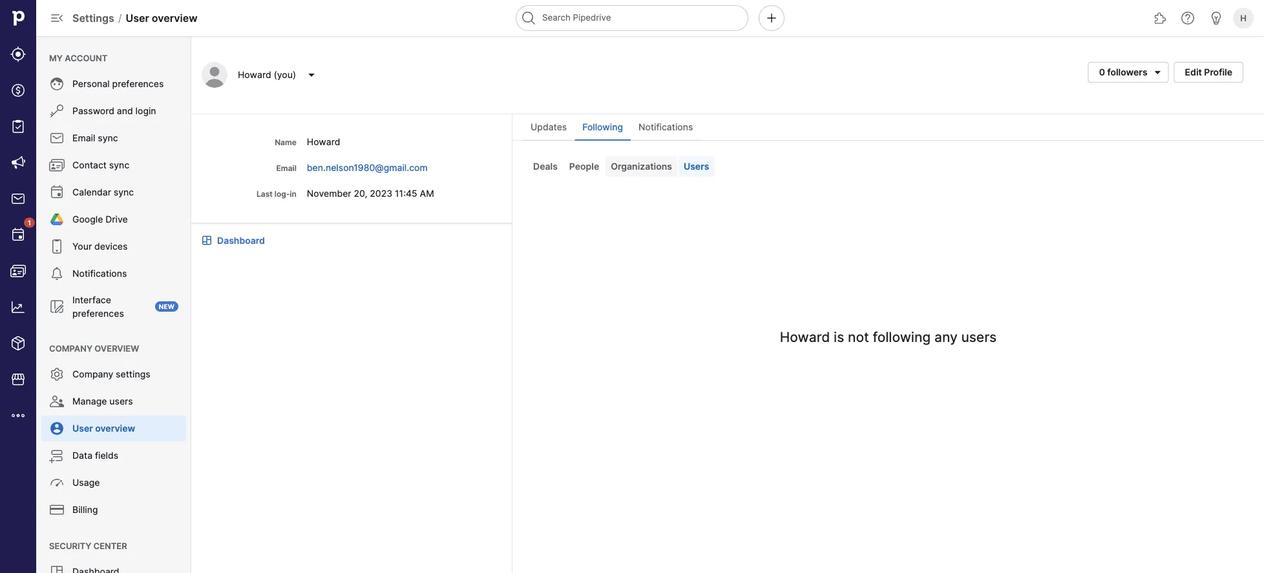 Task type: vqa. For each thing, say whether or not it's contained in the screenshot.
filters
no



Task type: describe. For each thing, give the bounding box(es) containing it.
contacts image
[[10, 264, 26, 279]]

fields
[[95, 451, 118, 462]]

20,
[[354, 188, 367, 199]]

1
[[28, 219, 31, 227]]

people button
[[564, 156, 604, 177]]

company overview
[[49, 344, 139, 354]]

following
[[873, 329, 931, 345]]

account
[[65, 53, 107, 63]]

insights image
[[10, 300, 26, 315]]

updates
[[531, 122, 567, 133]]

company settings link
[[41, 362, 186, 388]]

0
[[1099, 67, 1105, 78]]

1 menu
[[0, 0, 36, 574]]

sync for email sync
[[98, 133, 118, 144]]

login
[[135, 106, 156, 117]]

user inside user overview link
[[72, 424, 93, 435]]

email sync
[[72, 133, 118, 144]]

is
[[834, 329, 844, 345]]

organizations
[[611, 161, 672, 172]]

personal preferences link
[[41, 71, 186, 97]]

color undefined image for data fields
[[49, 449, 65, 464]]

leads image
[[10, 47, 26, 62]]

marketplace image
[[10, 372, 26, 388]]

Search Pipedrive field
[[516, 5, 748, 31]]

followers
[[1107, 67, 1148, 78]]

howard (you)
[[238, 69, 296, 80]]

color undefined image inside 1 link
[[10, 228, 26, 243]]

1 horizontal spatial notifications
[[639, 122, 693, 133]]

settings
[[72, 12, 114, 24]]

email for email sync
[[72, 133, 95, 144]]

h button
[[1231, 5, 1256, 31]]

google drive
[[72, 214, 128, 225]]

1 link
[[4, 218, 35, 249]]

howard for howard (you)
[[238, 69, 271, 80]]

drive
[[105, 214, 128, 225]]

users button
[[679, 156, 714, 177]]

howard is not following any users
[[780, 329, 997, 345]]

email for email
[[276, 164, 297, 173]]

interface
[[72, 295, 111, 306]]

color undefined image inside the billing link
[[49, 503, 65, 518]]

howard for howard
[[307, 136, 340, 147]]

usage link
[[41, 471, 186, 496]]

ben.nelson1980@gmail.com link
[[307, 162, 430, 173]]

deals button
[[528, 156, 563, 177]]

usage
[[72, 478, 100, 489]]

billing link
[[41, 498, 186, 524]]

settings / user overview
[[72, 12, 197, 24]]

color undefined image for interface
[[49, 299, 65, 315]]

ben.nelson1980@gmail.com
[[307, 162, 428, 173]]

deals image
[[10, 83, 26, 98]]

user overview link
[[41, 416, 186, 442]]

preferences for interface
[[72, 308, 124, 319]]

users inside menu
[[109, 397, 133, 408]]

and
[[117, 106, 133, 117]]

company settings
[[72, 369, 150, 380]]

center
[[93, 542, 127, 552]]

color undefined image for contact
[[49, 158, 65, 173]]

color undefined image for personal
[[49, 76, 65, 92]]

am
[[420, 188, 434, 199]]

password and login link
[[41, 98, 186, 124]]

data fields link
[[41, 443, 186, 469]]

name
[[275, 138, 297, 147]]

menu containing personal preferences
[[36, 36, 191, 574]]

company for company overview
[[49, 344, 92, 354]]

color undefined image for user overview
[[49, 421, 65, 437]]

new
[[159, 303, 175, 311]]

0 vertical spatial overview
[[152, 12, 197, 24]]

color undefined image for password and login
[[49, 103, 65, 119]]

not
[[848, 329, 869, 345]]

profile
[[1204, 67, 1233, 78]]

5 color undefined image from the top
[[49, 565, 65, 574]]

my
[[49, 53, 63, 63]]

manage users
[[72, 397, 133, 408]]

edit
[[1185, 67, 1202, 78]]

security center
[[49, 542, 127, 552]]

my account
[[49, 53, 107, 63]]

any
[[935, 329, 958, 345]]

menu toggle image
[[49, 10, 65, 26]]



Task type: locate. For each thing, give the bounding box(es) containing it.
color undefined image left usage
[[49, 476, 65, 491]]

color undefined image for calendar sync
[[49, 185, 65, 200]]

color undefined image inside manage users link
[[49, 394, 65, 410]]

your devices
[[72, 241, 128, 252]]

password and login
[[72, 106, 156, 117]]

contact sync link
[[41, 153, 186, 178]]

google drive link
[[41, 207, 186, 233]]

email down name
[[276, 164, 297, 173]]

company up company settings
[[49, 344, 92, 354]]

color undefined image left your at the top of page
[[49, 239, 65, 255]]

last log-in
[[257, 190, 297, 199]]

more image
[[10, 408, 26, 424]]

notifications down "your devices"
[[72, 269, 127, 280]]

1 vertical spatial overview
[[95, 344, 139, 354]]

calendar
[[72, 187, 111, 198]]

sales inbox image
[[10, 191, 26, 207]]

4 color undefined image from the top
[[49, 503, 65, 518]]

11:45
[[395, 188, 417, 199]]

preferences down interface
[[72, 308, 124, 319]]

howard right name
[[307, 136, 340, 147]]

quick help image
[[1180, 10, 1196, 26]]

1 vertical spatial sync
[[109, 160, 129, 171]]

color undefined image inside 'email sync' link
[[49, 131, 65, 146]]

user overview
[[72, 424, 135, 435]]

manage
[[72, 397, 107, 408]]

0 vertical spatial user
[[126, 12, 149, 24]]

dashboard
[[217, 235, 265, 246]]

user overview menu item
[[36, 416, 191, 442]]

personal
[[72, 79, 110, 90]]

devices
[[94, 241, 128, 252]]

company for company settings
[[72, 369, 113, 380]]

company down company overview at bottom
[[72, 369, 113, 380]]

email sync link
[[41, 125, 186, 151]]

howard left is
[[780, 329, 830, 345]]

h
[[1240, 13, 1247, 23]]

0 followers
[[1099, 67, 1148, 78]]

2 vertical spatial howard
[[780, 329, 830, 345]]

user right /
[[126, 12, 149, 24]]

color undefined image for google drive
[[49, 212, 65, 228]]

your
[[72, 241, 92, 252]]

1 horizontal spatial user
[[126, 12, 149, 24]]

dashboard link
[[217, 234, 265, 248]]

users
[[684, 161, 709, 172]]

1 horizontal spatial howard
[[307, 136, 340, 147]]

company
[[49, 344, 92, 354], [72, 369, 113, 380]]

color undefined image left password
[[49, 103, 65, 119]]

quick add image
[[764, 10, 779, 26]]

2023
[[370, 188, 392, 199]]

overview up company settings link
[[95, 344, 139, 354]]

0 followers button
[[1088, 62, 1169, 83]]

security
[[49, 542, 91, 552]]

0 horizontal spatial user
[[72, 424, 93, 435]]

billing
[[72, 505, 98, 516]]

color primary image
[[1150, 67, 1166, 78]]

log-
[[275, 190, 290, 199]]

0 horizontal spatial notifications
[[72, 269, 127, 280]]

contact sync
[[72, 160, 129, 171]]

color undefined image left the data
[[49, 449, 65, 464]]

1 vertical spatial email
[[276, 164, 297, 173]]

products image
[[10, 336, 26, 352]]

edit profile button
[[1174, 62, 1244, 83]]

1 vertical spatial howard
[[307, 136, 340, 147]]

campaigns image
[[10, 155, 26, 171]]

notifications link
[[41, 261, 186, 287]]

color undefined image right marketplace 'image' on the left of the page
[[49, 367, 65, 383]]

color undefined image right 1
[[49, 212, 65, 228]]

2 horizontal spatial howard
[[780, 329, 830, 345]]

1 vertical spatial company
[[72, 369, 113, 380]]

1 horizontal spatial email
[[276, 164, 297, 173]]

edit profile
[[1185, 67, 1233, 78]]

/
[[118, 12, 122, 24]]

color undefined image inside notifications link
[[49, 266, 65, 282]]

users
[[961, 329, 997, 345], [109, 397, 133, 408]]

1 vertical spatial preferences
[[72, 308, 124, 319]]

in
[[290, 190, 297, 199]]

sync up drive
[[114, 187, 134, 198]]

overview for user overview
[[95, 424, 135, 435]]

overview
[[152, 12, 197, 24], [95, 344, 139, 354], [95, 424, 135, 435]]

1 vertical spatial users
[[109, 397, 133, 408]]

manage users link
[[41, 389, 186, 415]]

0 vertical spatial howard
[[238, 69, 271, 80]]

user
[[126, 12, 149, 24], [72, 424, 93, 435]]

color undefined image inside your devices link
[[49, 239, 65, 255]]

preferences
[[112, 79, 164, 90], [72, 308, 124, 319]]

color undefined image right more icon
[[49, 421, 65, 437]]

0 vertical spatial notifications
[[639, 122, 693, 133]]

sync for contact sync
[[109, 160, 129, 171]]

sync down password and login link
[[98, 133, 118, 144]]

home image
[[8, 8, 28, 28]]

color undefined image for usage
[[49, 476, 65, 491]]

color undefined image left billing
[[49, 503, 65, 518]]

november
[[307, 188, 351, 199]]

howard
[[238, 69, 271, 80], [307, 136, 340, 147], [780, 329, 830, 345]]

notifications
[[639, 122, 693, 133], [72, 269, 127, 280]]

contact
[[72, 160, 107, 171]]

2 vertical spatial overview
[[95, 424, 135, 435]]

sales assistant image
[[1209, 10, 1224, 26]]

email inside menu
[[72, 133, 95, 144]]

preferences for personal
[[112, 79, 164, 90]]

password
[[72, 106, 114, 117]]

sync
[[98, 133, 118, 144], [109, 160, 129, 171], [114, 187, 134, 198]]

following
[[583, 122, 623, 133]]

2 vertical spatial sync
[[114, 187, 134, 198]]

howard for howard is not following any users
[[780, 329, 830, 345]]

data
[[72, 451, 92, 462]]

preferences up login at the top left of page
[[112, 79, 164, 90]]

color undefined image inside password and login link
[[49, 103, 65, 119]]

color undefined image down the sales inbox image
[[10, 228, 26, 243]]

color undefined image inside personal preferences link
[[49, 76, 65, 92]]

1 vertical spatial notifications
[[72, 269, 127, 280]]

3 color undefined image from the top
[[49, 299, 65, 315]]

last
[[257, 190, 273, 199]]

1 horizontal spatial users
[[961, 329, 997, 345]]

people
[[569, 161, 599, 172]]

color undefined image inside company settings link
[[49, 367, 65, 383]]

your devices link
[[41, 234, 186, 260]]

overview inside menu item
[[95, 424, 135, 435]]

0 vertical spatial users
[[961, 329, 997, 345]]

0 vertical spatial preferences
[[112, 79, 164, 90]]

google
[[72, 214, 103, 225]]

color undefined image inside "usage" link
[[49, 476, 65, 491]]

0 vertical spatial sync
[[98, 133, 118, 144]]

color undefined image for email sync
[[49, 131, 65, 146]]

color undefined image down security
[[49, 565, 65, 574]]

1 vertical spatial user
[[72, 424, 93, 435]]

data fields
[[72, 451, 118, 462]]

color undefined image
[[49, 103, 65, 119], [49, 131, 65, 146], [49, 185, 65, 200], [49, 212, 65, 228], [10, 228, 26, 243], [49, 239, 65, 255], [49, 266, 65, 282], [49, 367, 65, 383], [49, 394, 65, 410], [49, 421, 65, 437], [49, 449, 65, 464], [49, 476, 65, 491]]

notifications inside menu
[[72, 269, 127, 280]]

sync up calendar sync link
[[109, 160, 129, 171]]

0 vertical spatial email
[[72, 133, 95, 144]]

notifications up the organizations button
[[639, 122, 693, 133]]

color undefined image left the email sync
[[49, 131, 65, 146]]

calendar sync
[[72, 187, 134, 198]]

deals
[[533, 161, 558, 172]]

overview right /
[[152, 12, 197, 24]]

color undefined image for company settings
[[49, 367, 65, 383]]

color undefined image for your devices
[[49, 239, 65, 255]]

color undefined image for notifications
[[49, 266, 65, 282]]

color undefined image left 'manage' at the bottom left of the page
[[49, 394, 65, 410]]

interface preferences
[[72, 295, 124, 319]]

overview down manage users link
[[95, 424, 135, 435]]

select user image
[[304, 70, 319, 80]]

color undefined image inside user overview link
[[49, 421, 65, 437]]

color undefined image right the contacts icon
[[49, 266, 65, 282]]

color undefined image inside the google drive link
[[49, 212, 65, 228]]

0 vertical spatial company
[[49, 344, 92, 354]]

0 horizontal spatial email
[[72, 133, 95, 144]]

color undefined image down my
[[49, 76, 65, 92]]

email
[[72, 133, 95, 144], [276, 164, 297, 173]]

0 horizontal spatial howard
[[238, 69, 271, 80]]

howard left the (you)
[[238, 69, 271, 80]]

color undefined image for manage users
[[49, 394, 65, 410]]

organizations button
[[606, 156, 677, 177]]

0 horizontal spatial users
[[109, 397, 133, 408]]

user up the data
[[72, 424, 93, 435]]

color undefined image left calendar on the left
[[49, 185, 65, 200]]

users down company settings link
[[109, 397, 133, 408]]

(you)
[[274, 69, 296, 80]]

color undefined image
[[49, 76, 65, 92], [49, 158, 65, 173], [49, 299, 65, 315], [49, 503, 65, 518], [49, 565, 65, 574]]

color undefined image left the contact
[[49, 158, 65, 173]]

november 20, 2023 11:45 am
[[307, 188, 434, 199]]

color undefined image inside contact sync link
[[49, 158, 65, 173]]

personal preferences
[[72, 79, 164, 90]]

color undefined image inside data fields link
[[49, 449, 65, 464]]

1 color undefined image from the top
[[49, 76, 65, 92]]

sync for calendar sync
[[114, 187, 134, 198]]

users right 'any'
[[961, 329, 997, 345]]

color undefined image inside calendar sync link
[[49, 185, 65, 200]]

2 color undefined image from the top
[[49, 158, 65, 173]]

menu
[[36, 36, 191, 574]]

projects image
[[10, 119, 26, 134]]

overview for company overview
[[95, 344, 139, 354]]

email up the contact
[[72, 133, 95, 144]]

calendar sync link
[[41, 180, 186, 206]]

settings
[[116, 369, 150, 380]]

color undefined image left interface
[[49, 299, 65, 315]]

color link image
[[202, 236, 212, 246]]



